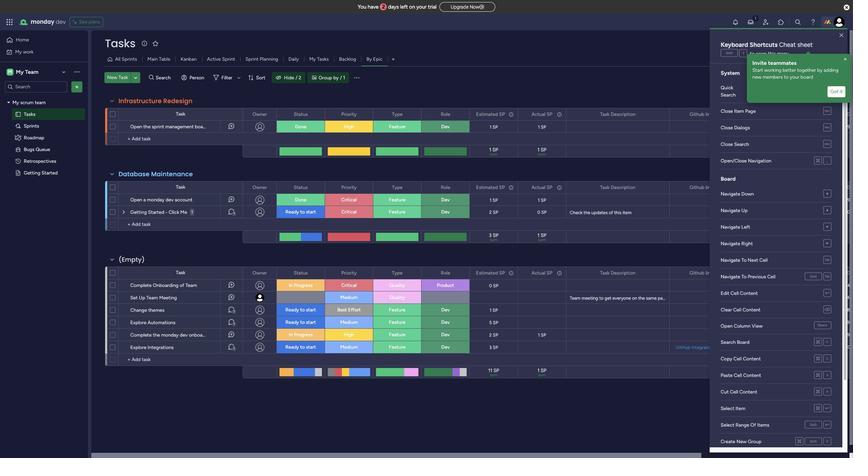 Task type: describe. For each thing, give the bounding box(es) containing it.
plans
[[89, 19, 100, 25]]

priority for 1st priority field from the bottom
[[342, 270, 357, 276]]

actual for second actual sp field from the bottom of the page
[[532, 184, 546, 190]]

cheat
[[780, 41, 796, 49]]

1 role field from the top
[[439, 111, 452, 118]]

invite / 1 button
[[792, 38, 826, 49]]

3 date from the top
[[763, 270, 773, 276]]

0 horizontal spatial dev
[[56, 18, 66, 26]]

best
[[337, 307, 347, 313]]

sp inside "3 sp sum"
[[493, 232, 499, 238]]

v2 shortcuts x image
[[824, 388, 832, 396]]

1 type field from the top
[[391, 111, 405, 118]]

help button
[[795, 438, 819, 450]]

v2 shortcuts command image for select item
[[815, 405, 823, 413]]

1 priority field from the top
[[340, 111, 359, 118]]

navigate to next cell
[[721, 257, 768, 263]]

clear
[[721, 307, 733, 313]]

my team
[[16, 68, 38, 75]]

owner for 2nd owner field from the top of the page
[[253, 184, 267, 190]]

v2 shortcuts esc image for close item page
[[824, 107, 832, 115]]

1 horizontal spatial 0 sp
[[538, 210, 547, 215]]

up for set
[[139, 295, 145, 301]]

database
[[119, 170, 150, 178]]

2 status field from the top
[[292, 184, 310, 191]]

0 horizontal spatial 0 sp
[[489, 283, 499, 288]]

my for my tasks
[[310, 56, 316, 62]]

home
[[16, 37, 29, 43]]

menu image
[[354, 74, 361, 81]]

3 task due date field from the top
[[741, 269, 775, 277]]

close dialogs
[[721, 125, 751, 131]]

cut
[[721, 389, 729, 395]]

flow
[[215, 332, 224, 338]]

0 / 2
[[798, 234, 807, 240]]

3 priority field from the top
[[340, 269, 359, 277]]

list box containing my scrum team
[[0, 95, 88, 272]]

2 quality from the top
[[390, 295, 405, 300]]

3 item id field from the top
[[833, 269, 853, 277]]

getting started - click me
[[130, 209, 187, 215]]

team right onboarding
[[186, 283, 197, 288]]

v2 shortcuts command image for open/close navigation
[[815, 157, 823, 165]]

2 vertical spatial search
[[721, 339, 736, 345]]

v2 shortcuts command image for create new group
[[796, 438, 804, 446]]

github link for 3rd the github link field from the top of the page
[[690, 270, 713, 276]]

by
[[367, 56, 372, 62]]

check the updates of this item
[[570, 210, 632, 215]]

3 status field from the top
[[292, 269, 310, 277]]

1 medium from the top
[[341, 295, 358, 300]]

search for quick
[[721, 92, 736, 98]]

4 start from the top
[[306, 344, 316, 350]]

open a monday dev account
[[130, 197, 193, 203]]

2 actual sp field from the top
[[530, 184, 555, 191]]

1 start from the top
[[306, 209, 316, 215]]

Search in workspace field
[[14, 83, 58, 91]]

2 high from the top
[[344, 332, 354, 338]]

7 dev from the top
[[442, 344, 450, 350]]

sprint planning
[[246, 56, 278, 62]]

v2 shortcuts enter image for select item
[[824, 405, 832, 413]]

active sprint button
[[202, 54, 240, 65]]

workspace options image
[[73, 68, 80, 75]]

onboarding
[[189, 332, 214, 338]]

1 feature from the top
[[389, 124, 406, 130]]

0 vertical spatial group
[[319, 75, 332, 81]]

overview button for maintenance
[[818, 167, 845, 178]]

2 ready from the top
[[286, 307, 299, 313]]

1 role from the top
[[441, 111, 451, 117]]

get
[[605, 296, 612, 301]]

owner for 1st owner field from the top of the page
[[253, 111, 267, 117]]

status for third status field from the top of the page
[[294, 270, 308, 276]]

1 task description from the top
[[601, 111, 636, 117]]

type for third the type field
[[392, 270, 403, 276]]

Search field
[[154, 73, 175, 82]]

start
[[753, 67, 764, 73]]

2 estimated sp from the top
[[476, 184, 505, 190]]

2 priority field from the top
[[340, 184, 359, 191]]

infrastructure
[[119, 97, 162, 105]]

priority for first priority field from the top
[[342, 111, 357, 117]]

1 image
[[753, 14, 759, 22]]

item down cut cell content
[[736, 406, 746, 412]]

search everything image
[[795, 19, 802, 26]]

overview for infrastructure redesign
[[821, 97, 842, 102]]

options image
[[73, 83, 80, 90]]

v2 shortcuts command image for cut cell content
[[815, 388, 823, 396]]

1 ready to start from the top
[[286, 209, 316, 215]]

v2 shortcuts command image for copy cell content
[[815, 355, 823, 363]]

3 github link field from the top
[[688, 269, 715, 277]]

select for select range of items
[[721, 422, 735, 428]]

3 dev from the top
[[442, 209, 450, 215]]

2 item id field from the top
[[833, 184, 853, 191]]

system
[[721, 70, 740, 76]]

themes
[[148, 307, 165, 313]]

1 quality from the top
[[390, 283, 405, 288]]

v2 shortcuts command image for search board
[[815, 338, 823, 346]]

daily
[[289, 56, 299, 62]]

1 item id from the top
[[835, 111, 851, 117]]

4 ready from the top
[[286, 344, 299, 350]]

v2 search image
[[149, 74, 154, 81]]

to for previous
[[742, 274, 747, 280]]

1 github link field from the top
[[688, 111, 715, 118]]

close for close dialogs
[[721, 125, 734, 131]]

2 task description field from the top
[[599, 184, 638, 191]]

open column view
[[721, 323, 763, 329]]

up for navigate
[[742, 208, 748, 214]]

kanban button
[[176, 54, 202, 65]]

1 unplanned field from the top
[[785, 111, 812, 118]]

1 owner field from the top
[[251, 111, 269, 118]]

2 estimated from the top
[[476, 184, 498, 190]]

4 dev from the top
[[442, 307, 450, 313]]

link for third the github link field from the bottom
[[706, 111, 713, 117]]

github link for second the github link field from the bottom of the page
[[690, 184, 713, 190]]

the for open the sprint management board
[[144, 124, 151, 130]]

add to favorites image
[[152, 40, 159, 47]]

sprint
[[152, 124, 164, 130]]

bugs
[[24, 146, 35, 152]]

6 feature from the top
[[389, 332, 406, 338]]

complete the monday dev onboarding flow
[[130, 332, 224, 338]]

1 vertical spatial of
[[180, 283, 184, 288]]

1 done from the top
[[295, 124, 307, 130]]

1 ready from the top
[[286, 209, 299, 215]]

Infrastructure Redesign field
[[117, 97, 194, 106]]

inbox image
[[748, 19, 755, 26]]

2 done from the top
[[295, 197, 307, 203]]

m
[[8, 69, 12, 75]]

column information image
[[813, 270, 819, 276]]

my tasks
[[310, 56, 329, 62]]

3 description from the top
[[611, 270, 636, 276]]

better
[[783, 67, 797, 73]]

1 v2 shortcuts enter image from the top
[[824, 289, 832, 297]]

workspace image
[[7, 68, 13, 76]]

1 horizontal spatial tasks
[[105, 36, 136, 51]]

2 for hide
[[299, 75, 302, 81]]

redesign
[[163, 97, 193, 105]]

1 button for explore integrations
[[220, 341, 243, 354]]

1 horizontal spatial board
[[737, 339, 750, 345]]

cell for clear cell content
[[734, 307, 742, 313]]

2 owner field from the top
[[251, 184, 269, 191]]

everyone
[[613, 296, 631, 301]]

0 horizontal spatial this
[[615, 210, 622, 215]]

0 vertical spatial of
[[609, 210, 613, 215]]

automate
[[796, 56, 817, 62]]

explore integrations
[[130, 345, 174, 350]]

my for my team
[[16, 68, 24, 75]]

invite for /
[[805, 40, 817, 46]]

1 vertical spatial board
[[195, 124, 208, 130]]

sprints inside button
[[122, 56, 137, 62]]

link for second the github link field from the bottom of the page
[[706, 184, 713, 190]]

1 item id field from the top
[[833, 111, 853, 118]]

my scrum team
[[12, 100, 46, 105]]

v2 shortcuts b image
[[824, 91, 832, 99]]

close for close search
[[721, 141, 734, 147]]

0 vertical spatial monday
[[31, 18, 54, 26]]

kanban
[[181, 56, 197, 62]]

you have 2 days left on your trial
[[358, 4, 437, 10]]

3 start from the top
[[306, 319, 316, 325]]

3 actual sp field from the top
[[530, 269, 555, 277]]

priority for 2nd priority field from the bottom
[[342, 184, 357, 190]]

navigate for navigate up
[[721, 208, 741, 214]]

0 vertical spatial board
[[721, 176, 736, 182]]

0 horizontal spatial your
[[417, 4, 427, 10]]

2 task description from the top
[[601, 184, 636, 190]]

5 dev from the top
[[442, 319, 450, 325]]

workspace selection element
[[7, 68, 40, 76]]

queue
[[36, 146, 50, 152]]

dev for complete
[[180, 332, 188, 338]]

task due date for second task due date field from the bottom of the page
[[742, 184, 773, 190]]

meeting
[[159, 295, 177, 301]]

2 sprint from the left
[[246, 56, 259, 62]]

type for second the type field from the top of the page
[[392, 184, 403, 190]]

2 task due date field from the top
[[741, 184, 775, 191]]

invite / 1
[[805, 40, 823, 46]]

11
[[489, 368, 493, 374]]

my for my work
[[15, 49, 22, 55]]

copy
[[721, 356, 733, 362]]

right
[[742, 241, 754, 247]]

previous
[[748, 274, 767, 280]]

close item page
[[721, 108, 756, 114]]

check
[[570, 210, 583, 215]]

3 critical from the top
[[342, 283, 357, 288]]

backlog button
[[334, 54, 362, 65]]

cut cell content
[[721, 389, 758, 395]]

navigate for navigate down
[[721, 191, 741, 197]]

integration
[[692, 345, 714, 350]]

product
[[437, 283, 454, 288]]

set up team meeting
[[130, 295, 177, 301]]

2 description from the top
[[611, 184, 636, 190]]

started for getting started
[[42, 170, 58, 176]]

by inside invite teammates start working better together by adding new members to your board
[[818, 67, 823, 73]]

filter button
[[211, 72, 243, 83]]

dapulse integrations image
[[716, 57, 721, 62]]

v2 shortcuts esc image for close search
[[824, 140, 832, 148]]

cell for cut cell content
[[730, 389, 739, 395]]

left
[[742, 224, 751, 230]]

sort
[[256, 75, 266, 81]]

main
[[147, 56, 158, 62]]

quick
[[721, 85, 734, 91]]

1 in progress from the top
[[289, 283, 313, 288]]

2 feature from the top
[[389, 197, 406, 203]]

sum inside "3 sp sum"
[[490, 237, 498, 242]]

got it
[[831, 89, 843, 95]]

have
[[368, 4, 379, 10]]

2 ready to start from the top
[[286, 307, 316, 313]]

items
[[758, 422, 770, 428]]

1 vertical spatial new
[[737, 439, 747, 445]]

actual sp for 1st actual sp field from the top
[[532, 111, 553, 117]]

11 sp sum
[[489, 368, 500, 377]]

5526395954
[[830, 332, 854, 337]]

task due date for third task due date field from the bottom of the page
[[742, 111, 773, 117]]

2 up "3 sp sum"
[[490, 210, 492, 215]]

3 estimated from the top
[[476, 270, 498, 276]]

actual for 1st actual sp field from the top
[[532, 111, 546, 117]]

getting for getting started
[[24, 170, 40, 176]]

paste
[[721, 373, 733, 378]]

github for second the github link field from the bottom of the page
[[690, 184, 705, 190]]

open
[[756, 51, 767, 57]]

3 estimated sp field from the top
[[475, 269, 507, 277]]

open for open the sprint management board
[[130, 124, 142, 130]]

main table
[[147, 56, 170, 62]]

3 task description from the top
[[601, 270, 636, 276]]

you
[[358, 4, 367, 10]]

2 date from the top
[[763, 184, 773, 190]]

+ add task text field for /
[[122, 220, 240, 229]]

4 feature from the top
[[389, 307, 406, 313]]

3 for 3 sp
[[490, 345, 492, 350]]

select range of items
[[721, 422, 770, 428]]

cell for edit cell content
[[731, 290, 739, 296]]

2 down 5
[[490, 332, 492, 338]]

2 type field from the top
[[391, 184, 405, 191]]

together
[[798, 67, 817, 73]]

3 due from the top
[[753, 270, 762, 276]]

1 button for getting started - click me
[[220, 206, 243, 218]]

to inside invite teammates start working better together by adding new members to your board
[[785, 74, 789, 80]]

invite for teammates
[[753, 60, 767, 66]]

database maintenance
[[119, 170, 193, 178]]

3 ready to start from the top
[[286, 319, 316, 325]]

create new group
[[721, 439, 762, 445]]

0 horizontal spatial tasks
[[24, 111, 35, 117]]

2 start from the top
[[306, 307, 316, 313]]

task due date for third task due date field
[[742, 270, 773, 276]]

v2 shortcuts f image
[[824, 338, 832, 346]]

+ add task text field for sum
[[122, 135, 240, 143]]

effort
[[348, 307, 361, 313]]

epic
[[373, 56, 383, 62]]

navigate for navigate right
[[721, 241, 741, 247]]

1 vertical spatial by
[[334, 75, 339, 81]]

content for cut cell content
[[740, 389, 758, 395]]

invite teammates heading
[[753, 59, 846, 67]]

1 high from the top
[[344, 124, 354, 130]]

5526395967
[[830, 124, 854, 129]]

3 role field from the top
[[439, 269, 452, 277]]

caret down image
[[7, 100, 10, 105]]

2 estimated sp field from the top
[[475, 184, 507, 191]]

1 task due date field from the top
[[741, 111, 775, 118]]

left
[[400, 4, 408, 10]]

team meeting to get everyone on the same page.
[[570, 296, 669, 301]]

navigate down
[[721, 191, 755, 197]]

5526412402
[[830, 295, 854, 300]]

3 owner field from the top
[[251, 269, 269, 277]]

v2 shortcuts c image
[[824, 355, 832, 363]]

1 estimated sp field from the top
[[475, 111, 507, 118]]

navigate to previous cell
[[721, 274, 776, 280]]

got
[[831, 89, 839, 95]]

integrations
[[148, 345, 174, 350]]

my work button
[[4, 46, 74, 57]]

your inside invite teammates start working better together by adding new members to your board
[[790, 74, 800, 80]]

the left same
[[639, 296, 645, 301]]

unplanned for 1st unplanned field from the top
[[787, 111, 810, 117]]

1 description from the top
[[611, 111, 636, 117]]

v2 shortcuts backspace image
[[824, 306, 832, 314]]



Task type: vqa. For each thing, say whether or not it's contained in the screenshot.
'ON' corresponding to the
yes



Task type: locate. For each thing, give the bounding box(es) containing it.
1 vertical spatial status field
[[292, 184, 310, 191]]

item id up the 5526520489
[[835, 270, 851, 276]]

v2 shortcuts right image
[[824, 240, 832, 248]]

2 right hide
[[299, 75, 302, 81]]

invite up start
[[753, 60, 767, 66]]

5 v2 shortcuts command image from the top
[[815, 405, 823, 413]]

onboarding
[[153, 283, 179, 288]]

1 vertical spatial 2 sp
[[490, 332, 499, 338]]

1 button for explore automations
[[220, 316, 243, 329]]

0 vertical spatial select
[[721, 406, 735, 412]]

my inside 'button'
[[310, 56, 316, 62]]

0 horizontal spatial of
[[180, 283, 184, 288]]

person button
[[179, 72, 209, 83]]

public board image for tasks
[[15, 111, 21, 117]]

1 vertical spatial overview
[[821, 170, 842, 176]]

id for 1st 'item id' field from the bottom
[[846, 270, 851, 276]]

1 vertical spatial unplanned field
[[785, 269, 812, 277]]

dev left see
[[56, 18, 66, 26]]

v2 shortcuts question mark image
[[740, 50, 748, 58]]

tasks up all
[[105, 36, 136, 51]]

0 vertical spatial task due date field
[[741, 111, 775, 118]]

keyboard
[[721, 41, 749, 49]]

a
[[144, 197, 146, 203]]

2 dev from the top
[[442, 197, 450, 203]]

apps image
[[778, 19, 785, 26]]

2 in from the top
[[289, 332, 293, 338]]

new inside new task button
[[107, 75, 117, 80]]

v2 shortcuts g image
[[824, 438, 832, 446]]

of right onboarding
[[180, 283, 184, 288]]

team up search in workspace field
[[25, 68, 38, 75]]

2 vertical spatial actual sp field
[[530, 269, 555, 277]]

2 vertical spatial status
[[294, 270, 308, 276]]

7 feature from the top
[[389, 344, 406, 350]]

1 vertical spatial item id field
[[833, 184, 853, 191]]

task
[[119, 75, 128, 80], [176, 111, 185, 117], [601, 111, 610, 117], [742, 111, 752, 117], [176, 184, 185, 190], [601, 184, 610, 190], [742, 184, 752, 190], [176, 270, 185, 276], [601, 270, 610, 276], [742, 270, 752, 276]]

content for edit cell content
[[741, 290, 758, 296]]

v2 shortcuts enter image down v2 shortcuts x image
[[824, 405, 832, 413]]

arrow down image
[[235, 73, 243, 82]]

6 navigate from the top
[[721, 274, 741, 280]]

navigate for navigate left
[[721, 224, 741, 230]]

v2 shortcuts up image
[[824, 207, 832, 215]]

actual sp for first actual sp field from the bottom
[[532, 270, 553, 276]]

now
[[470, 4, 480, 10]]

2 vertical spatial actual
[[532, 270, 546, 276]]

due down next on the bottom right
[[753, 270, 762, 276]]

column information image
[[509, 112, 514, 117], [557, 112, 563, 117], [509, 185, 514, 190], [557, 185, 563, 190], [509, 270, 514, 276], [557, 270, 563, 276]]

team
[[25, 68, 38, 75], [186, 283, 197, 288], [146, 295, 158, 301], [570, 296, 581, 301]]

3 inside "3 sp sum"
[[489, 232, 492, 238]]

see
[[79, 19, 87, 25]]

1 vertical spatial sprints
[[24, 123, 39, 129]]

v2 shortcuts command image for paste cell content
[[815, 372, 823, 379]]

2 v2 shortcuts command image from the top
[[815, 355, 823, 363]]

column
[[734, 323, 751, 329]]

meeting
[[582, 296, 599, 301]]

started for getting started - click me
[[148, 209, 164, 215]]

page.
[[658, 296, 669, 301]]

activity button
[[757, 38, 789, 49]]

by left menu image
[[334, 75, 339, 81]]

explore left integrations
[[130, 345, 147, 350]]

sprints right all
[[122, 56, 137, 62]]

open for open a monday dev account
[[130, 197, 142, 203]]

overview down v2 shortcuts dot icon
[[821, 170, 842, 176]]

1 vertical spatial task due date
[[742, 184, 773, 190]]

active sprint
[[207, 56, 235, 62]]

to left previous
[[742, 274, 747, 280]]

my work
[[15, 49, 33, 55]]

1 vertical spatial owner field
[[251, 184, 269, 191]]

0 vertical spatial 2 sp
[[490, 210, 499, 215]]

getting for getting started - click me
[[130, 209, 147, 215]]

item for 2nd 'item id' field from the bottom
[[835, 184, 845, 190]]

1 vertical spatial progress
[[294, 332, 313, 338]]

due up down
[[753, 184, 762, 190]]

group
[[319, 75, 332, 81], [748, 439, 762, 445]]

Status field
[[292, 111, 310, 118], [292, 184, 310, 191], [292, 269, 310, 277]]

2 vertical spatial task due date field
[[741, 269, 775, 277]]

1 vertical spatial priority field
[[340, 184, 359, 191]]

1 date from the top
[[763, 111, 773, 117]]

2 in progress from the top
[[289, 332, 313, 338]]

1 estimated from the top
[[476, 111, 498, 117]]

navigate for navigate to next cell
[[721, 257, 741, 263]]

started left -
[[148, 209, 164, 215]]

2 vertical spatial task due date
[[742, 270, 773, 276]]

2 vertical spatial open
[[721, 323, 733, 329]]

public board image
[[15, 111, 21, 117], [15, 170, 21, 176]]

invite teammates start working better together by adding new members to your board
[[753, 60, 839, 80]]

list box
[[0, 95, 88, 272]]

search down 'dialogs'
[[735, 141, 750, 147]]

dapulse close image
[[844, 4, 850, 11]]

task due date down next on the bottom right
[[742, 270, 773, 276]]

sheet
[[798, 41, 814, 49]]

close image
[[843, 57, 849, 62]]

dapulse rightstroke image
[[480, 4, 484, 10]]

2 item id from the top
[[835, 184, 851, 190]]

3 type field from the top
[[391, 269, 405, 277]]

1 link from the top
[[706, 111, 713, 117]]

0 vertical spatial unplanned
[[787, 111, 810, 117]]

the for complete the monday dev onboarding flow
[[153, 332, 160, 338]]

v2 shortcuts esc image
[[824, 124, 832, 132]]

due up aug 14
[[753, 111, 762, 117]]

type for third the type field from the bottom of the page
[[392, 111, 403, 117]]

2 role field from the top
[[439, 184, 452, 191]]

item up the 5526520489
[[835, 270, 845, 276]]

3 sp
[[490, 345, 499, 350]]

monday up home button
[[31, 18, 54, 26]]

(Empty) field
[[117, 255, 147, 264]]

invite members image
[[763, 19, 770, 26]]

0 vertical spatial your
[[417, 4, 427, 10]]

2 vertical spatial github link field
[[688, 269, 715, 277]]

feature
[[389, 124, 406, 130], [389, 197, 406, 203], [389, 209, 406, 215], [389, 307, 406, 313], [389, 319, 406, 325], [389, 332, 406, 338], [389, 344, 406, 350]]

2 left v2 shortcuts right image
[[804, 234, 807, 240]]

sp
[[500, 111, 505, 117], [547, 111, 553, 117], [493, 124, 498, 130], [541, 124, 547, 130], [493, 147, 499, 153], [541, 147, 547, 153], [500, 184, 505, 190], [547, 184, 553, 190], [493, 197, 498, 203], [541, 197, 547, 203], [493, 210, 499, 215], [542, 210, 547, 215], [493, 232, 499, 238], [541, 232, 547, 238], [500, 270, 505, 276], [547, 270, 553, 276], [493, 283, 499, 288], [493, 308, 498, 313], [493, 320, 499, 325], [493, 332, 499, 338], [541, 332, 547, 338], [493, 345, 499, 350], [494, 368, 500, 374], [541, 368, 547, 374]]

select item
[[721, 406, 746, 412]]

board inside invite teammates start working better together by adding new members to your board
[[801, 74, 814, 80]]

hide
[[284, 75, 294, 81]]

role
[[441, 111, 451, 117], [441, 184, 451, 190], [441, 270, 451, 276]]

1 vertical spatial v2 shortcuts command image
[[796, 438, 804, 446]]

2 due from the top
[[753, 184, 762, 190]]

1 in from the top
[[289, 283, 293, 288]]

the
[[144, 124, 151, 130], [584, 210, 591, 215], [639, 296, 645, 301], [153, 332, 160, 338]]

1 vertical spatial + add task text field
[[122, 220, 240, 229]]

1 due from the top
[[753, 111, 762, 117]]

v2 shortcuts enter image down the 5526520489
[[824, 289, 832, 297]]

2 sp
[[490, 210, 499, 215], [490, 332, 499, 338]]

tasks down my scrum team
[[24, 111, 35, 117]]

1 vertical spatial done
[[295, 197, 307, 203]]

0 / 1
[[798, 148, 807, 154]]

0 vertical spatial github
[[690, 111, 705, 117]]

2 horizontal spatial tasks
[[317, 56, 329, 62]]

0 vertical spatial this
[[769, 51, 776, 57]]

board up navigate down
[[721, 176, 736, 182]]

3 type from the top
[[392, 270, 403, 276]]

0 vertical spatial priority
[[342, 111, 357, 117]]

item left page
[[735, 108, 745, 114]]

2 overview button from the top
[[818, 167, 845, 178]]

5526395889
[[830, 307, 854, 313]]

v2 shortcuts dot image
[[824, 157, 832, 165]]

search up copy
[[721, 339, 736, 345]]

navigate for navigate to previous cell
[[721, 274, 741, 280]]

overview for database maintenance
[[821, 170, 842, 176]]

cell right previous
[[768, 274, 776, 280]]

Task Due Date field
[[741, 111, 775, 118], [741, 184, 775, 191], [741, 269, 775, 277]]

Github link field
[[688, 111, 715, 118], [688, 184, 715, 191], [688, 269, 715, 277]]

my left work
[[15, 49, 22, 55]]

angle down image
[[134, 75, 137, 80]]

v2 shortcuts command image left v2 shortcuts g icon
[[796, 438, 804, 446]]

1 sp
[[490, 124, 498, 130], [538, 124, 547, 130], [490, 197, 498, 203], [538, 197, 547, 203], [490, 308, 498, 313], [538, 332, 547, 338]]

select product image
[[6, 19, 13, 26]]

0 horizontal spatial sprint
[[222, 56, 235, 62]]

2 unplanned field from the top
[[785, 269, 812, 277]]

v2 shortcuts tab image
[[824, 273, 832, 281]]

option
[[0, 96, 88, 98]]

v2 shortcuts enter image
[[824, 289, 832, 297], [824, 405, 832, 413], [824, 421, 832, 429]]

progress
[[294, 283, 313, 288], [294, 332, 313, 338]]

content for clear cell content
[[743, 307, 761, 313]]

1 vertical spatial public board image
[[15, 170, 21, 176]]

cell right next on the bottom right
[[760, 257, 768, 263]]

5526520489
[[830, 283, 854, 288]]

my inside button
[[15, 49, 22, 55]]

1 vertical spatial board
[[737, 339, 750, 345]]

invite inside button
[[805, 40, 817, 46]]

content down navigate to previous cell
[[741, 290, 758, 296]]

v2 shortcuts down image
[[824, 190, 832, 198]]

2 vertical spatial dev
[[180, 332, 188, 338]]

explore for explore integrations
[[130, 345, 147, 350]]

2 vertical spatial actual sp
[[532, 270, 553, 276]]

1 vertical spatial task description field
[[599, 184, 638, 191]]

(empty)
[[119, 255, 145, 264]]

your down better
[[790, 74, 800, 80]]

group down my tasks 'button'
[[319, 75, 332, 81]]

0 vertical spatial board
[[801, 74, 814, 80]]

v2 shortcuts v image
[[824, 372, 832, 379]]

open left sprint
[[130, 124, 142, 130]]

4 ready to start from the top
[[286, 344, 316, 350]]

on for your
[[410, 4, 415, 10]]

automations
[[148, 320, 176, 326]]

Unplanned field
[[785, 111, 812, 118], [785, 269, 812, 277]]

1 horizontal spatial new
[[737, 439, 747, 445]]

content for paste cell content
[[744, 373, 762, 378]]

Type field
[[391, 111, 405, 118], [391, 184, 405, 191], [391, 269, 405, 277]]

0 vertical spatial to
[[742, 257, 747, 263]]

sum inside 11 sp sum
[[490, 373, 498, 377]]

navigate left left
[[721, 224, 741, 230]]

team inside workspace selection element
[[25, 68, 38, 75]]

1 vertical spatial high
[[344, 332, 354, 338]]

navigate up
[[721, 208, 748, 214]]

sp inside 11 sp sum
[[494, 368, 500, 374]]

public board image for getting started
[[15, 170, 21, 176]]

start
[[306, 209, 316, 215], [306, 307, 316, 313], [306, 319, 316, 325], [306, 344, 316, 350]]

close for close item page
[[721, 108, 734, 114]]

type
[[392, 111, 403, 117], [392, 184, 403, 190], [392, 270, 403, 276]]

Owner field
[[251, 111, 269, 118], [251, 184, 269, 191], [251, 269, 269, 277]]

board down together
[[801, 74, 814, 80]]

activity
[[759, 40, 776, 46]]

cell right copy
[[734, 356, 742, 362]]

1 horizontal spatial v2 shortcuts command image
[[815, 338, 823, 346]]

my for my scrum team
[[12, 100, 19, 105]]

2 to from the top
[[742, 274, 747, 280]]

github for 3rd the github link field from the top of the page
[[690, 270, 705, 276]]

1 vertical spatial status
[[294, 184, 308, 190]]

1 status field from the top
[[292, 111, 310, 118]]

open left a
[[130, 197, 142, 203]]

edit cell content
[[721, 290, 758, 296]]

github for third the github link field from the bottom
[[690, 111, 705, 117]]

dev for open
[[166, 197, 174, 203]]

Item ID field
[[833, 111, 853, 118], [833, 184, 853, 191], [833, 269, 853, 277]]

1 vertical spatial dev
[[166, 197, 174, 203]]

0 vertical spatial task due date
[[742, 111, 773, 117]]

/ inside button
[[818, 40, 820, 46]]

1 github link from the top
[[690, 111, 713, 117]]

id for third 'item id' field from the bottom of the page
[[846, 111, 851, 117]]

item id up '5526395967'
[[835, 111, 851, 117]]

/ for 0 / 2
[[802, 234, 804, 240]]

invite up "automate"
[[805, 40, 817, 46]]

cell right edit
[[731, 290, 739, 296]]

view
[[752, 323, 763, 329]]

getting down the retrospectives
[[24, 170, 40, 176]]

3 medium from the top
[[341, 344, 358, 350]]

3 v2 shortcuts command image from the top
[[815, 372, 823, 379]]

0 vertical spatial + add task text field
[[122, 135, 240, 143]]

1 sprint from the left
[[222, 56, 235, 62]]

click
[[169, 209, 179, 215]]

open the sprint management board
[[130, 124, 208, 130]]

0 vertical spatial by
[[818, 67, 823, 73]]

Task Description field
[[599, 111, 638, 118], [599, 184, 638, 191], [599, 269, 638, 277]]

0 vertical spatial quality
[[390, 283, 405, 288]]

0 horizontal spatial by
[[334, 75, 339, 81]]

2 task due date from the top
[[742, 184, 773, 190]]

autopilot image
[[787, 55, 793, 63]]

1 vertical spatial date
[[763, 184, 773, 190]]

board right management on the top left
[[195, 124, 208, 130]]

1 inside button
[[821, 40, 823, 46]]

1 vertical spatial role
[[441, 184, 451, 190]]

5 navigate from the top
[[721, 257, 741, 263]]

2 close from the top
[[721, 125, 734, 131]]

board
[[721, 176, 736, 182], [737, 339, 750, 345]]

1 vertical spatial type field
[[391, 184, 405, 191]]

github link
[[690, 111, 713, 117], [690, 184, 713, 190], [690, 270, 713, 276]]

overview button
[[818, 94, 845, 105], [818, 167, 845, 178]]

content down paste cell content
[[740, 389, 758, 395]]

0 vertical spatial date
[[763, 111, 773, 117]]

Priority field
[[340, 111, 359, 118], [340, 184, 359, 191], [340, 269, 359, 277]]

search board
[[721, 339, 750, 345]]

github link for third the github link field from the bottom
[[690, 111, 713, 117]]

5 feature from the top
[[389, 319, 406, 325]]

open for open column view
[[721, 323, 733, 329]]

1 critical from the top
[[342, 197, 357, 203]]

github
[[676, 345, 691, 350]]

v2 shortcuts command image
[[815, 157, 823, 165], [815, 355, 823, 363], [815, 372, 823, 379], [815, 388, 823, 396], [815, 405, 823, 413]]

show board description image
[[140, 40, 149, 47]]

1 vertical spatial quality
[[390, 295, 405, 300]]

medium
[[341, 295, 358, 300], [341, 319, 358, 325], [341, 344, 358, 350]]

maria williams image
[[834, 17, 845, 28]]

notifications image
[[733, 19, 740, 26]]

v2 shortcuts esc image
[[824, 107, 832, 115], [824, 140, 832, 148]]

1 horizontal spatial sprint
[[246, 56, 259, 62]]

link for 3rd the github link field from the top of the page
[[706, 270, 713, 276]]

1 actual sp from the top
[[532, 111, 553, 117]]

the for check the updates of this item
[[584, 210, 591, 215]]

2 owner from the top
[[253, 184, 267, 190]]

0 horizontal spatial board
[[721, 176, 736, 182]]

done
[[295, 124, 307, 130], [295, 197, 307, 203]]

2 id from the top
[[846, 184, 851, 190]]

sprint right active
[[222, 56, 235, 62]]

0 vertical spatial link
[[706, 111, 713, 117]]

2 actual sp from the top
[[532, 184, 553, 190]]

1 horizontal spatial board
[[801, 74, 814, 80]]

0 vertical spatial role field
[[439, 111, 452, 118]]

0 vertical spatial status field
[[292, 111, 310, 118]]

Role field
[[439, 111, 452, 118], [439, 184, 452, 191], [439, 269, 452, 277]]

my right caret down icon
[[12, 100, 19, 105]]

2 vertical spatial github
[[690, 270, 705, 276]]

cell right paste
[[734, 373, 743, 378]]

2 sp up "3 sp sum"
[[490, 210, 499, 215]]

by left adding
[[818, 67, 823, 73]]

unplanned
[[787, 111, 810, 117], [787, 270, 810, 276]]

4 navigate from the top
[[721, 241, 741, 247]]

navigate right
[[721, 241, 754, 247]]

monday right a
[[147, 197, 165, 203]]

0 vertical spatial tasks
[[105, 36, 136, 51]]

to left next on the bottom right
[[742, 257, 747, 263]]

upgrade now link
[[440, 2, 496, 12]]

tasks up group by / 1
[[317, 56, 329, 62]]

0 vertical spatial estimated sp
[[476, 111, 505, 117]]

up right set on the bottom left of the page
[[139, 295, 145, 301]]

0 vertical spatial medium
[[341, 295, 358, 300]]

owner for 3rd owner field from the top
[[253, 270, 267, 276]]

v2 shortcuts command image
[[815, 338, 823, 346], [796, 438, 804, 446]]

1 vertical spatial to
[[742, 274, 747, 280]]

2 for 0
[[804, 234, 807, 240]]

1 dev from the top
[[442, 124, 450, 130]]

2 role from the top
[[441, 184, 451, 190]]

2 v2 shortcuts enter image from the top
[[824, 405, 832, 413]]

explore automations
[[130, 320, 176, 326]]

navigate up the navigate left
[[721, 208, 741, 214]]

0 horizontal spatial v2 shortcuts command image
[[796, 438, 804, 446]]

close search
[[721, 141, 750, 147]]

2 for you
[[382, 4, 385, 10]]

0 horizontal spatial group
[[319, 75, 332, 81]]

team left meeting
[[570, 296, 581, 301]]

complete for complete onboarding of team
[[130, 283, 152, 288]]

1 horizontal spatial getting
[[130, 209, 147, 215]]

monday for complete
[[161, 332, 179, 338]]

2 public board image from the top
[[15, 170, 21, 176]]

to
[[742, 257, 747, 263], [742, 274, 747, 280]]

/ for 0 / 1
[[802, 148, 804, 154]]

1 unplanned from the top
[[787, 111, 810, 117]]

1 task description field from the top
[[599, 111, 638, 118]]

status
[[294, 111, 308, 117], [294, 184, 308, 190], [294, 270, 308, 276]]

1 overview from the top
[[821, 97, 842, 102]]

2 vertical spatial task description field
[[599, 269, 638, 277]]

Estimated SP field
[[475, 111, 507, 118], [475, 184, 507, 191], [475, 269, 507, 277]]

the down explore automations
[[153, 332, 160, 338]]

this left item
[[615, 210, 622, 215]]

overview
[[821, 97, 842, 102], [821, 170, 842, 176]]

my inside workspace selection element
[[16, 68, 24, 75]]

+ Add task text field
[[122, 135, 240, 143], [122, 220, 240, 229]]

3 task due date from the top
[[742, 270, 773, 276]]

1 vertical spatial description
[[611, 184, 636, 190]]

my right daily
[[310, 56, 316, 62]]

team up the themes
[[146, 295, 158, 301]]

1 close from the top
[[721, 108, 734, 114]]

management
[[165, 124, 194, 130]]

v2 shortcuts left image
[[824, 223, 832, 231]]

3 item id from the top
[[835, 270, 851, 276]]

v2 shortcuts enter image up v2 shortcuts g icon
[[824, 421, 832, 429]]

actual sp for second actual sp field from the bottom of the page
[[532, 184, 553, 190]]

0 vertical spatial progress
[[294, 283, 313, 288]]

close up open/close
[[721, 141, 734, 147]]

dapulse x slim image
[[840, 32, 844, 39]]

1 v2 shortcuts esc image from the top
[[824, 107, 832, 115]]

2 vertical spatial medium
[[341, 344, 358, 350]]

cell for copy cell content
[[734, 356, 742, 362]]

14
[[760, 124, 765, 130]]

1 overview button from the top
[[818, 94, 845, 105]]

1 vertical spatial unplanned
[[787, 270, 810, 276]]

2 2 sp from the top
[[490, 332, 499, 338]]

id for 2nd 'item id' field from the bottom
[[846, 184, 851, 190]]

Tasks field
[[103, 36, 137, 51]]

search down quick
[[721, 92, 736, 98]]

cell right 'clear'
[[734, 307, 742, 313]]

getting down a
[[130, 209, 147, 215]]

1 progress from the top
[[294, 283, 313, 288]]

2 sp up 3 sp
[[490, 332, 499, 338]]

3 priority from the top
[[342, 270, 357, 276]]

v2 shortcuts command image left v2 shortcuts f image
[[815, 338, 823, 346]]

2 vertical spatial type
[[392, 270, 403, 276]]

the left sprint
[[144, 124, 151, 130]]

add view image
[[392, 57, 395, 62]]

3 estimated sp from the top
[[476, 270, 505, 276]]

github integration guide
[[676, 345, 727, 350]]

overview button for redesign
[[818, 94, 845, 105]]

invite inside invite teammates start working better together by adding new members to your board
[[753, 60, 767, 66]]

tasks
[[105, 36, 136, 51], [317, 56, 329, 62], [24, 111, 35, 117]]

1 vertical spatial actual sp field
[[530, 184, 555, 191]]

infrastructure redesign
[[119, 97, 193, 105]]

2 type from the top
[[392, 184, 403, 190]]

1 vertical spatial on
[[633, 296, 638, 301]]

new
[[107, 75, 117, 80], [737, 439, 747, 445]]

0 vertical spatial new
[[107, 75, 117, 80]]

trial
[[428, 4, 437, 10]]

explore for explore automations
[[130, 320, 147, 326]]

actual for first actual sp field from the bottom
[[532, 270, 546, 276]]

3 role from the top
[[441, 270, 451, 276]]

navigate left right
[[721, 241, 741, 247]]

Database Maintenance field
[[117, 170, 195, 179]]

3 actual from the top
[[532, 270, 546, 276]]

0 vertical spatial explore
[[130, 320, 147, 326]]

cell right cut
[[730, 389, 739, 395]]

+ add task text field down me
[[122, 220, 240, 229]]

this
[[769, 51, 776, 57], [615, 210, 622, 215]]

0 vertical spatial owner field
[[251, 111, 269, 118]]

v2 shortcuts esc image up v2 shortcuts esc image
[[824, 107, 832, 115]]

1 vertical spatial started
[[148, 209, 164, 215]]

status for second status field from the bottom
[[294, 184, 308, 190]]

v2 shortcuts enter image for select range of items
[[824, 421, 832, 429]]

item id field up 5526395932
[[833, 184, 853, 191]]

cell for paste cell content
[[734, 373, 743, 378]]

+ add task text field down management on the top left
[[122, 135, 240, 143]]

daily button
[[283, 54, 304, 65]]

3 ready from the top
[[286, 319, 299, 325]]

task inside button
[[119, 75, 128, 80]]

0 horizontal spatial on
[[410, 4, 415, 10]]

select left 'range'
[[721, 422, 735, 428]]

public board image down scrum
[[15, 111, 21, 117]]

ready to start
[[286, 209, 316, 215], [286, 307, 316, 313], [286, 319, 316, 325], [286, 344, 316, 350]]

sprints
[[122, 56, 137, 62], [24, 123, 39, 129]]

1 vertical spatial github link field
[[688, 184, 715, 191]]

1 vertical spatial estimated sp
[[476, 184, 505, 190]]

0 vertical spatial open
[[130, 124, 142, 130]]

task due date field down navigation
[[741, 184, 775, 191]]

2 select from the top
[[721, 422, 735, 428]]

started down the retrospectives
[[42, 170, 58, 176]]

quality
[[390, 283, 405, 288], [390, 295, 405, 300]]

to for next
[[742, 257, 747, 263]]

1 vertical spatial overview button
[[818, 167, 845, 178]]

3 link from the top
[[706, 270, 713, 276]]

close left 'dialogs'
[[721, 125, 734, 131]]

content down copy cell content
[[744, 373, 762, 378]]

1 vertical spatial estimated sp field
[[475, 184, 507, 191]]

1 vertical spatial priority
[[342, 184, 357, 190]]

menu
[[778, 51, 790, 57]]

3 actual sp from the top
[[532, 270, 553, 276]]

complete up explore integrations
[[130, 332, 152, 338]]

3 for 3 sp sum
[[489, 232, 492, 238]]

all sprints
[[115, 56, 137, 62]]

item id up 5526395932
[[835, 184, 851, 190]]

working
[[765, 67, 782, 73]]

item
[[623, 210, 632, 215]]

date down navigate to next cell
[[763, 270, 773, 276]]

monday down automations
[[161, 332, 179, 338]]

item for 1st 'item id' field from the bottom
[[835, 270, 845, 276]]

2 vertical spatial id
[[846, 270, 851, 276]]

link
[[706, 111, 713, 117], [706, 184, 713, 190], [706, 270, 713, 276]]

content for copy cell content
[[744, 356, 761, 362]]

help image
[[810, 19, 817, 26]]

1 vertical spatial group
[[748, 439, 762, 445]]

main table button
[[142, 54, 176, 65]]

/ for invite / 1
[[818, 40, 820, 46]]

1 complete from the top
[[130, 283, 152, 288]]

0 vertical spatial type
[[392, 111, 403, 117]]

tasks inside 'button'
[[317, 56, 329, 62]]

+ Add task text field
[[122, 356, 240, 364]]

2 vertical spatial critical
[[342, 283, 357, 288]]

on right left
[[410, 4, 415, 10]]

6 dev from the top
[[442, 332, 450, 338]]

content up view
[[743, 307, 761, 313]]

item up 5526395932
[[835, 184, 845, 190]]

1 vertical spatial role field
[[439, 184, 452, 191]]

task due date up down
[[742, 184, 773, 190]]

task due date field down next on the bottom right
[[741, 269, 775, 277]]

1 to from the top
[[742, 257, 747, 263]]

2 complete from the top
[[130, 332, 152, 338]]

1 estimated sp from the top
[[476, 111, 505, 117]]

1 vertical spatial up
[[139, 295, 145, 301]]

1 + add task text field from the top
[[122, 135, 240, 143]]

started
[[42, 170, 58, 176], [148, 209, 164, 215]]

v2 shortcuts tab image
[[824, 256, 832, 264]]

priority
[[342, 111, 357, 117], [342, 184, 357, 190], [342, 270, 357, 276]]

1 button for change themes
[[220, 304, 243, 316]]

2 vertical spatial close
[[721, 141, 734, 147]]

date up 14
[[763, 111, 773, 117]]

1 status from the top
[[294, 111, 308, 117]]

2 medium from the top
[[341, 319, 358, 325]]

Actual SP field
[[530, 111, 555, 118], [530, 184, 555, 191], [530, 269, 555, 277]]

on for the
[[633, 296, 638, 301]]

2 priority from the top
[[342, 184, 357, 190]]

3 feature from the top
[[389, 209, 406, 215]]

item id field up the 5526520489
[[833, 269, 853, 277]]

0 vertical spatial done
[[295, 124, 307, 130]]

status for first status field from the top
[[294, 111, 308, 117]]

task due date up aug 14
[[742, 111, 773, 117]]

dev
[[56, 18, 66, 26], [166, 197, 174, 203], [180, 332, 188, 338]]

0
[[798, 148, 801, 154], [538, 210, 541, 215], [798, 234, 801, 240], [489, 283, 492, 288]]

quick search
[[721, 85, 736, 98]]

public board image left getting started
[[15, 170, 21, 176]]

retrospectives
[[24, 158, 56, 164]]

complete for complete the monday dev onboarding flow
[[130, 332, 152, 338]]

same
[[647, 296, 657, 301]]

id up '5526395967'
[[846, 111, 851, 117]]

1 id from the top
[[846, 111, 851, 117]]

content up paste cell content
[[744, 356, 761, 362]]

description
[[611, 111, 636, 117], [611, 184, 636, 190], [611, 270, 636, 276]]

navigate down navigate right
[[721, 257, 741, 263]]

unplanned for 2nd unplanned field from the top of the page
[[787, 270, 810, 276]]



